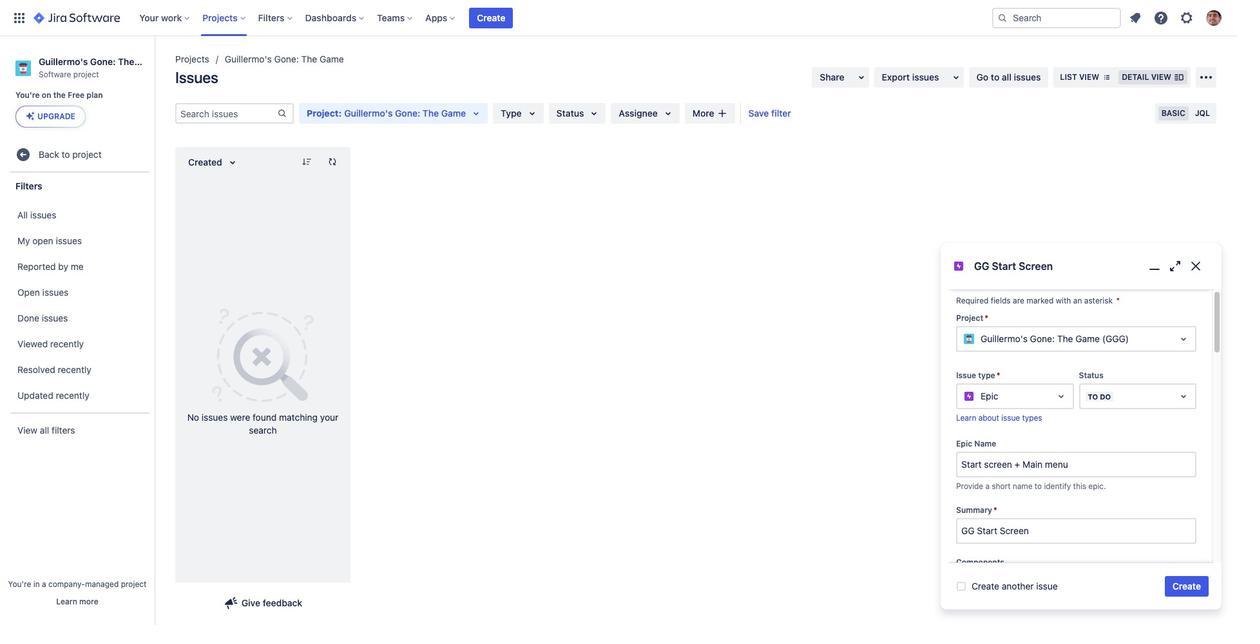 Task type: describe. For each thing, give the bounding box(es) containing it.
issues for done issues
[[42, 313, 68, 324]]

about
[[979, 413, 1000, 423]]

* right 'asterisk'
[[1117, 296, 1121, 306]]

assignee
[[619, 108, 658, 119]]

create another issue
[[972, 581, 1058, 592]]

2 vertical spatial to
[[1035, 481, 1043, 491]]

matching
[[279, 412, 318, 423]]

open
[[17, 287, 40, 298]]

export
[[882, 72, 910, 83]]

more
[[79, 597, 98, 607]]

back to project
[[39, 149, 102, 160]]

this
[[1074, 481, 1087, 491]]

search
[[249, 425, 277, 436]]

an
[[1074, 296, 1083, 306]]

recently for resolved recently
[[58, 364, 91, 375]]

1 horizontal spatial create
[[972, 581, 1000, 592]]

software
[[39, 69, 71, 79]]

asterisk
[[1085, 296, 1113, 306]]

view
[[17, 425, 37, 436]]

open
[[32, 235, 53, 246]]

your work button
[[136, 7, 195, 28]]

do
[[1101, 392, 1112, 401]]

gone: for guillermo's gone: the game
[[274, 54, 299, 64]]

project for in
[[121, 580, 147, 589]]

game for guillermo's gone: the game
[[320, 54, 344, 64]]

done issues link
[[6, 306, 151, 332]]

the
[[53, 90, 66, 100]]

create for create button in primary "element"
[[477, 12, 506, 23]]

no
[[187, 412, 199, 423]]

detail
[[1123, 72, 1150, 82]]

my open issues
[[17, 235, 82, 246]]

guillermo's gone: the game
[[225, 54, 344, 64]]

learn more button
[[56, 597, 98, 607]]

to for go
[[991, 72, 1000, 83]]

project for project *
[[957, 313, 984, 323]]

the for guillermo's gone: the game software project
[[118, 56, 134, 67]]

go to all issues
[[977, 72, 1041, 83]]

name
[[1013, 481, 1033, 491]]

created
[[188, 157, 222, 168]]

guillermo's gone: the game (ggg)
[[981, 333, 1130, 344]]

notifications image
[[1128, 10, 1144, 25]]

issue for about
[[1002, 413, 1021, 423]]

view all filters
[[17, 425, 75, 436]]

feedback
[[263, 598, 302, 609]]

1 vertical spatial project
[[72, 149, 102, 160]]

marked
[[1027, 296, 1054, 306]]

viewed
[[17, 338, 48, 349]]

all
[[17, 209, 28, 220]]

were
[[230, 412, 250, 423]]

issues for open issues
[[42, 287, 69, 298]]

project for project : guillermo's gone: the game
[[307, 108, 339, 119]]

addicon image
[[717, 108, 728, 119]]

* down the required
[[985, 313, 989, 323]]

resolved recently
[[17, 364, 91, 375]]

issues for export issues
[[913, 72, 940, 83]]

guillermo's for guillermo's gone: the game
[[225, 54, 272, 64]]

create button inside primary "element"
[[470, 7, 513, 28]]

type button
[[493, 103, 544, 124]]

teams button
[[373, 7, 418, 28]]

open share dialog image
[[854, 70, 869, 85]]

Search field
[[993, 7, 1122, 28]]

sidebar navigation image
[[141, 52, 169, 77]]

reported
[[17, 261, 56, 272]]

types
[[1023, 413, 1043, 423]]

issue for another
[[1037, 581, 1058, 592]]

banner containing your work
[[0, 0, 1238, 36]]

more
[[693, 108, 715, 119]]

refresh image
[[328, 157, 338, 167]]

primary element
[[8, 0, 993, 36]]

type
[[501, 108, 522, 119]]

game for guillermo's gone: the game (ggg)
[[1076, 333, 1100, 344]]

my
[[17, 235, 30, 246]]

Search issues text field
[[177, 104, 277, 122]]

required
[[957, 296, 989, 306]]

all issues link
[[6, 203, 151, 228]]

:
[[339, 108, 342, 119]]

assignee button
[[611, 103, 680, 124]]

* right type
[[997, 371, 1001, 380]]

share button
[[813, 67, 869, 88]]

detail view
[[1123, 72, 1172, 82]]

apps
[[426, 12, 448, 23]]

help image
[[1154, 10, 1169, 25]]

guillermo's right :
[[344, 108, 393, 119]]

viewed recently
[[17, 338, 84, 349]]

guillermo's for guillermo's gone: the game software project
[[39, 56, 88, 67]]

apps button
[[422, 7, 461, 28]]

issues
[[175, 68, 218, 86]]

filters inside popup button
[[258, 12, 285, 23]]

* right summary
[[994, 505, 998, 515]]

company-
[[48, 580, 85, 589]]

learn for learn more
[[56, 597, 77, 607]]

open issues
[[17, 287, 69, 298]]

project for gone:
[[73, 69, 99, 79]]

reported by me link
[[6, 254, 151, 280]]

guillermo's for guillermo's gone: the game (ggg)
[[981, 333, 1028, 344]]

open image for status
[[1177, 389, 1192, 404]]

free
[[68, 90, 85, 100]]

learn about issue types
[[957, 413, 1043, 423]]

epic.
[[1089, 481, 1107, 491]]

summary *
[[957, 505, 998, 515]]

game for guillermo's gone: the game software project
[[137, 56, 162, 67]]

guillermo's gone: the game software project
[[39, 56, 162, 79]]

order by image
[[225, 155, 240, 170]]

open export issues dropdown image
[[949, 70, 964, 85]]

learn for learn about issue types
[[957, 413, 977, 423]]

filters button
[[254, 7, 298, 28]]

dashboards
[[305, 12, 357, 23]]

Epic Name text field
[[958, 453, 1196, 476]]

upgrade button
[[16, 107, 85, 127]]

are
[[1013, 296, 1025, 306]]



Task type: locate. For each thing, give the bounding box(es) containing it.
open image
[[1177, 331, 1192, 347]]

1 vertical spatial epic
[[957, 439, 973, 449]]

a
[[986, 481, 990, 491], [42, 580, 46, 589]]

open image down open image in the right bottom of the page
[[1177, 389, 1192, 404]]

0 vertical spatial you're
[[15, 90, 40, 100]]

gg
[[975, 260, 990, 272]]

summary
[[957, 505, 993, 515]]

guillermo's up the software
[[39, 56, 88, 67]]

search image
[[998, 13, 1008, 23]]

learn
[[957, 413, 977, 423], [56, 597, 77, 607]]

provide
[[957, 481, 984, 491]]

learn about issue types link
[[957, 413, 1043, 423]]

0 vertical spatial filters
[[258, 12, 285, 23]]

to right back
[[62, 149, 70, 160]]

done
[[17, 313, 39, 324]]

identify
[[1045, 481, 1072, 491]]

gone: for guillermo's gone: the game software project
[[90, 56, 116, 67]]

work
[[161, 12, 182, 23]]

1 horizontal spatial to
[[991, 72, 1000, 83]]

group
[[6, 199, 151, 413]]

1 horizontal spatial open image
[[1177, 389, 1192, 404]]

export issues
[[882, 72, 940, 83]]

1 horizontal spatial a
[[986, 481, 990, 491]]

status right 'type' dropdown button
[[557, 108, 584, 119]]

plan
[[87, 90, 103, 100]]

view right detail
[[1152, 72, 1172, 82]]

projects right work
[[203, 12, 238, 23]]

project inside the guillermo's gone: the game software project
[[73, 69, 99, 79]]

0 horizontal spatial create
[[477, 12, 506, 23]]

1 horizontal spatial view
[[1152, 72, 1172, 82]]

game
[[320, 54, 344, 64], [137, 56, 162, 67], [441, 108, 466, 119], [1076, 333, 1100, 344]]

updated recently
[[17, 390, 89, 401]]

your
[[139, 12, 159, 23]]

view
[[1080, 72, 1100, 82], [1152, 72, 1172, 82]]

issues down reported by me
[[42, 287, 69, 298]]

0 horizontal spatial filters
[[15, 180, 42, 191]]

0 horizontal spatial view
[[1080, 72, 1100, 82]]

updated
[[17, 390, 53, 401]]

list view
[[1061, 72, 1100, 82]]

1 horizontal spatial create button
[[1166, 576, 1209, 597]]

1 vertical spatial all
[[40, 425, 49, 436]]

gone:
[[274, 54, 299, 64], [90, 56, 116, 67], [395, 108, 420, 119], [1031, 333, 1055, 344]]

go
[[977, 72, 989, 83]]

1 horizontal spatial issue
[[1037, 581, 1058, 592]]

0 vertical spatial issue
[[1002, 413, 1021, 423]]

0 horizontal spatial issue
[[1002, 413, 1021, 423]]

components
[[957, 557, 1005, 567]]

a right in
[[42, 580, 46, 589]]

learn more
[[56, 597, 98, 607]]

0 vertical spatial to
[[991, 72, 1000, 83]]

all inside 'link'
[[1002, 72, 1012, 83]]

you're left on on the left top
[[15, 90, 40, 100]]

game down dashboards dropdown button
[[320, 54, 344, 64]]

another
[[1002, 581, 1034, 592]]

1 vertical spatial projects
[[175, 54, 209, 64]]

list
[[1061, 72, 1078, 82]]

issue right another
[[1037, 581, 1058, 592]]

back to project link
[[10, 142, 150, 168]]

you're left in
[[8, 580, 31, 589]]

minimize image
[[1148, 259, 1163, 274]]

1 vertical spatial learn
[[56, 597, 77, 607]]

learn left about
[[957, 413, 977, 423]]

upgrade
[[37, 112, 75, 121]]

epic for epic name
[[957, 439, 973, 449]]

learn inside learn more button
[[56, 597, 77, 607]]

banner
[[0, 0, 1238, 36]]

with
[[1056, 296, 1072, 306]]

save filter button
[[741, 103, 799, 124]]

guillermo's down project *
[[981, 333, 1028, 344]]

gg start screen
[[975, 260, 1054, 272]]

projects for projects dropdown button
[[203, 12, 238, 23]]

the for guillermo's gone: the game
[[301, 54, 317, 64]]

issues up viewed recently
[[42, 313, 68, 324]]

you're in a company-managed project
[[8, 580, 147, 589]]

gone: for guillermo's gone: the game (ggg)
[[1031, 333, 1055, 344]]

appswitcher icon image
[[12, 10, 27, 25]]

gone: inside the guillermo's gone: the game software project
[[90, 56, 116, 67]]

issues right export
[[913, 72, 940, 83]]

recently down resolved recently "link"
[[56, 390, 89, 401]]

0 vertical spatial learn
[[957, 413, 977, 423]]

0 horizontal spatial status
[[557, 108, 584, 119]]

jql
[[1196, 108, 1211, 118]]

projects up issues
[[175, 54, 209, 64]]

the inside guillermo's gone: the game link
[[301, 54, 317, 64]]

to for back
[[62, 149, 70, 160]]

dashboards button
[[301, 7, 370, 28]]

issues left list
[[1014, 72, 1041, 83]]

project up refresh image
[[307, 108, 339, 119]]

jira software image
[[34, 10, 120, 25], [34, 10, 120, 25]]

status inside status "dropdown button"
[[557, 108, 584, 119]]

issues for all issues
[[30, 209, 56, 220]]

filter
[[772, 108, 792, 119]]

*
[[1117, 296, 1121, 306], [985, 313, 989, 323], [997, 371, 1001, 380], [994, 505, 998, 515]]

project
[[307, 108, 339, 119], [957, 313, 984, 323]]

game left projects link
[[137, 56, 162, 67]]

provide a short name to identify this epic.
[[957, 481, 1107, 491]]

1 vertical spatial a
[[42, 580, 46, 589]]

in
[[33, 580, 40, 589]]

2 open image from the left
[[1177, 389, 1192, 404]]

0 vertical spatial project
[[73, 69, 99, 79]]

1 vertical spatial to
[[62, 149, 70, 160]]

create for bottommost create button
[[1173, 581, 1202, 592]]

1 horizontal spatial project
[[957, 313, 984, 323]]

1 vertical spatial recently
[[58, 364, 91, 375]]

project down the required
[[957, 313, 984, 323]]

all
[[1002, 72, 1012, 83], [40, 425, 49, 436]]

2 horizontal spatial create
[[1173, 581, 1202, 592]]

name
[[975, 439, 997, 449]]

the for guillermo's gone: the game (ggg)
[[1058, 333, 1074, 344]]

you're
[[15, 90, 40, 100], [8, 580, 31, 589]]

the
[[301, 54, 317, 64], [118, 56, 134, 67], [423, 108, 439, 119], [1058, 333, 1074, 344]]

1 horizontal spatial learn
[[957, 413, 977, 423]]

0 horizontal spatial to
[[62, 149, 70, 160]]

0 vertical spatial all
[[1002, 72, 1012, 83]]

1 vertical spatial project
[[957, 313, 984, 323]]

0 horizontal spatial open image
[[1054, 389, 1069, 404]]

recently down the viewed recently 'link'
[[58, 364, 91, 375]]

you're for you're on the free plan
[[15, 90, 40, 100]]

share
[[820, 72, 845, 83]]

to right name
[[1035, 481, 1043, 491]]

1 horizontal spatial all
[[1002, 72, 1012, 83]]

0 vertical spatial projects
[[203, 12, 238, 23]]

issues right no
[[202, 412, 228, 423]]

issue type *
[[957, 371, 1001, 380]]

recently inside "link"
[[58, 364, 91, 375]]

0 vertical spatial epic
[[981, 391, 999, 402]]

1 vertical spatial create button
[[1166, 576, 1209, 597]]

2 horizontal spatial to
[[1035, 481, 1043, 491]]

1 horizontal spatial filters
[[258, 12, 285, 23]]

projects
[[203, 12, 238, 23], [175, 54, 209, 64]]

issues right open
[[56, 235, 82, 246]]

epic name
[[957, 439, 997, 449]]

1 view from the left
[[1080, 72, 1100, 82]]

sort descending image
[[302, 157, 312, 167]]

create inside primary "element"
[[477, 12, 506, 23]]

recently
[[50, 338, 84, 349], [58, 364, 91, 375], [56, 390, 89, 401]]

on
[[42, 90, 51, 100]]

import and bulk change issues image
[[1199, 70, 1215, 85]]

to
[[1089, 392, 1099, 401]]

recently for viewed recently
[[50, 338, 84, 349]]

you're for you're in a company-managed project
[[8, 580, 31, 589]]

project right back
[[72, 149, 102, 160]]

done issues
[[17, 313, 68, 324]]

projects for projects link
[[175, 54, 209, 64]]

2 vertical spatial recently
[[56, 390, 89, 401]]

0 horizontal spatial learn
[[56, 597, 77, 607]]

guillermo's
[[225, 54, 272, 64], [39, 56, 88, 67], [344, 108, 393, 119], [981, 333, 1028, 344]]

view all filters link
[[6, 418, 151, 444]]

all right view
[[40, 425, 49, 436]]

guillermo's inside the guillermo's gone: the game software project
[[39, 56, 88, 67]]

no issues were found matching your search
[[187, 412, 339, 436]]

0 horizontal spatial project
[[307, 108, 339, 119]]

project right the managed
[[121, 580, 147, 589]]

a left short
[[986, 481, 990, 491]]

to inside 'link'
[[991, 72, 1000, 83]]

issues inside no issues were found matching your search
[[202, 412, 228, 423]]

filters
[[258, 12, 285, 23], [15, 180, 42, 191]]

1 vertical spatial issue
[[1037, 581, 1058, 592]]

projects button
[[199, 7, 251, 28]]

your profile and settings image
[[1207, 10, 1222, 25]]

issue
[[957, 371, 977, 380]]

resolved recently link
[[6, 357, 151, 383]]

issues right all
[[30, 209, 56, 220]]

issues inside button
[[913, 72, 940, 83]]

epic left name
[[957, 439, 973, 449]]

0 horizontal spatial epic
[[957, 439, 973, 449]]

to right go
[[991, 72, 1000, 83]]

0 horizontal spatial all
[[40, 425, 49, 436]]

give
[[242, 598, 260, 609]]

guillermo's down projects dropdown button
[[225, 54, 272, 64]]

projects inside projects dropdown button
[[203, 12, 238, 23]]

1 vertical spatial you're
[[8, 580, 31, 589]]

None text field
[[958, 519, 1196, 543]]

updated recently link
[[6, 383, 151, 409]]

fields
[[991, 296, 1011, 306]]

1 vertical spatial filters
[[15, 180, 42, 191]]

epic down type
[[981, 391, 999, 402]]

more button
[[685, 103, 735, 124]]

status up 'to'
[[1080, 371, 1104, 380]]

recently down "done issues" link
[[50, 338, 84, 349]]

recently for updated recently
[[56, 390, 89, 401]]

filters up all
[[15, 180, 42, 191]]

teams
[[377, 12, 405, 23]]

filters
[[52, 425, 75, 436]]

1 vertical spatial status
[[1080, 371, 1104, 380]]

1 horizontal spatial epic
[[981, 391, 999, 402]]

save
[[749, 108, 769, 119]]

guillermo's gone: the game link
[[225, 52, 344, 67]]

learn down 'company-'
[[56, 597, 77, 607]]

issues inside 'link'
[[1014, 72, 1041, 83]]

project *
[[957, 313, 989, 323]]

game inside the guillermo's gone: the game software project
[[137, 56, 162, 67]]

epic for epic
[[981, 391, 999, 402]]

0 horizontal spatial a
[[42, 580, 46, 589]]

all right go
[[1002, 72, 1012, 83]]

issues for no issues were found matching your search
[[202, 412, 228, 423]]

view right list
[[1080, 72, 1100, 82]]

view for list view
[[1080, 72, 1100, 82]]

recently inside 'link'
[[50, 338, 84, 349]]

open image for issue type
[[1054, 389, 1069, 404]]

filters up guillermo's gone: the game
[[258, 12, 285, 23]]

settings image
[[1180, 10, 1195, 25]]

start
[[993, 260, 1017, 272]]

2 view from the left
[[1152, 72, 1172, 82]]

1 open image from the left
[[1054, 389, 1069, 404]]

0 vertical spatial a
[[986, 481, 990, 491]]

to
[[991, 72, 1000, 83], [62, 149, 70, 160], [1035, 481, 1043, 491]]

managed
[[85, 580, 119, 589]]

go full screen image
[[1168, 259, 1184, 274]]

1 horizontal spatial status
[[1080, 371, 1104, 380]]

your work
[[139, 12, 182, 23]]

0 vertical spatial status
[[557, 108, 584, 119]]

issue left types
[[1002, 413, 1021, 423]]

view for detail view
[[1152, 72, 1172, 82]]

game left "type"
[[441, 108, 466, 119]]

game left (ggg)
[[1076, 333, 1100, 344]]

open image left 'to'
[[1054, 389, 1069, 404]]

status button
[[549, 103, 606, 124]]

project up plan
[[73, 69, 99, 79]]

(ggg)
[[1103, 333, 1130, 344]]

the inside the guillermo's gone: the game software project
[[118, 56, 134, 67]]

resolved
[[17, 364, 55, 375]]

discard & close image
[[1189, 259, 1204, 274]]

0 vertical spatial project
[[307, 108, 339, 119]]

0 vertical spatial recently
[[50, 338, 84, 349]]

0 vertical spatial create button
[[470, 7, 513, 28]]

viewed recently link
[[6, 332, 151, 357]]

screen
[[1019, 260, 1054, 272]]

group containing all issues
[[6, 199, 151, 413]]

2 vertical spatial project
[[121, 580, 147, 589]]

open image
[[1054, 389, 1069, 404], [1177, 389, 1192, 404]]

0 horizontal spatial create button
[[470, 7, 513, 28]]

gg start screen image
[[954, 261, 964, 271]]

by
[[58, 261, 68, 272]]

open issues link
[[6, 280, 151, 306]]



Task type: vqa. For each thing, say whether or not it's contained in the screenshot.
Star Marketing plan icon
no



